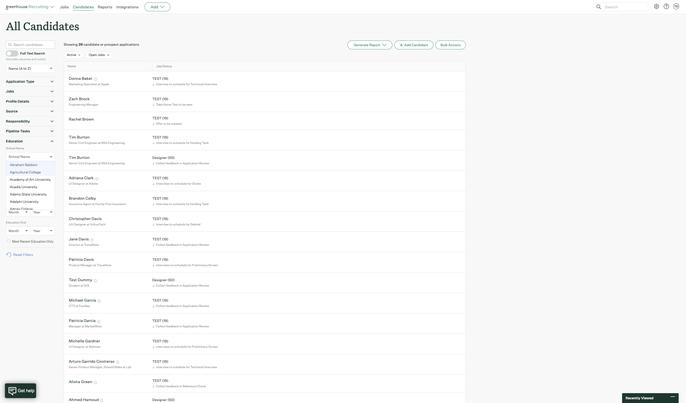 Task type: vqa. For each thing, say whether or not it's contained in the screenshot.


Task type: locate. For each thing, give the bounding box(es) containing it.
0 horizontal spatial insurance
[[69, 202, 82, 206]]

1 test (19) interview to schedule for holding tank from the top
[[152, 135, 209, 145]]

burton up adriana clark
[[77, 155, 90, 160]]

zach
[[69, 96, 78, 101]]

collect feedback in application review link for jane davis
[[152, 243, 210, 247]]

college up art
[[29, 170, 41, 174]]

interview to schedule for technical interview link for donna baker
[[152, 82, 218, 87]]

5 (19) from the top
[[162, 176, 168, 180]]

6 in from the top
[[180, 385, 182, 388]]

active
[[67, 53, 76, 57]]

for inside "test (19) interview to schedule for debrief"
[[186, 223, 190, 226]]

1 horizontal spatial be
[[182, 103, 186, 106]]

clark
[[84, 176, 94, 181]]

adams state university option
[[6, 191, 55, 198]]

2 interviews from the top
[[156, 264, 170, 267]]

1 preliminary from the top
[[192, 264, 208, 267]]

test for engineering manager
[[152, 97, 162, 101]]

1 rsa from the top
[[101, 141, 107, 145]]

(19) for product manager at travelnow
[[162, 258, 168, 262]]

brandon colby link
[[69, 196, 96, 202]]

test (19) interview to schedule for technical interview up test (19) collect feedback in reference check
[[152, 360, 217, 369]]

test (19) collect feedback in application review for michael garcia
[[152, 299, 209, 308]]

month down education end
[[9, 229, 19, 233]]

1 engineer from the top
[[85, 141, 97, 145]]

tim burton senior civil engineer at rsa engineering down brown
[[69, 135, 125, 145]]

(19) inside 'test (19) take home test to be sent'
[[162, 97, 168, 101]]

year down adelphi university option
[[33, 210, 40, 214]]

test dummy
[[69, 278, 92, 283]]

3 senior from the top
[[69, 366, 78, 369]]

6 (19) from the top
[[162, 197, 168, 201]]

(50) for senior civil engineer at rsa engineering
[[168, 156, 175, 160]]

interview for ux designer at virtuetech
[[156, 223, 169, 226]]

education left end
[[6, 221, 20, 224]]

6 feedback from the top
[[166, 385, 179, 388]]

to for marketing specialist at apple
[[169, 82, 172, 86]]

holding
[[190, 141, 201, 145], [190, 202, 201, 206]]

candidates right "jobs" link on the top of page
[[73, 4, 94, 9]]

insurance down brandon
[[69, 202, 82, 206]]

jobs right open
[[98, 53, 105, 57]]

manager down 'patricia garcia' link
[[69, 325, 81, 328]]

product down garrido
[[78, 366, 89, 369]]

13 test from the top
[[152, 360, 162, 364]]

0 vertical spatial jobs
[[60, 4, 69, 9]]

interview to schedule for holding tank link down created
[[152, 141, 210, 145]]

3 in from the top
[[180, 284, 182, 288]]

university down acadia university option
[[31, 192, 47, 196]]

manager down brock
[[86, 103, 98, 106]]

be inside test (19) offer to be created
[[167, 122, 170, 126]]

3 (50) from the top
[[168, 398, 175, 402]]

interview inside "test (19) interview to schedule for debrief"
[[156, 223, 169, 226]]

college down start
[[21, 207, 33, 211]]

1 vertical spatial year
[[33, 229, 40, 233]]

0 vertical spatial test (19) collect feedback in application review
[[152, 237, 209, 247]]

0 vertical spatial engineering
[[69, 103, 86, 106]]

4 in from the top
[[180, 304, 182, 308]]

6 test from the top
[[152, 197, 162, 201]]

1 test from the top
[[152, 77, 162, 81]]

none field inside school name element
[[9, 153, 10, 161]]

of
[[25, 177, 28, 182]]

1 screen from the top
[[208, 264, 218, 267]]

collect for test dummy
[[156, 284, 166, 288]]

7 (19) from the top
[[162, 217, 168, 221]]

to for ui designer at walmart
[[171, 345, 174, 349]]

rsa
[[101, 141, 107, 145], [101, 161, 107, 165]]

holding for brandon colby
[[190, 202, 201, 206]]

test for product manager at travelnow
[[152, 258, 162, 262]]

2 test (19) collect feedback in application review from the top
[[152, 299, 209, 308]]

patricia down the director
[[69, 257, 83, 262]]

tim burton senior civil engineer at rsa engineering
[[69, 135, 125, 145], [69, 155, 125, 165]]

first
[[105, 202, 112, 206]]

in inside test (19) collect feedback in reference check
[[180, 385, 182, 388]]

0 vertical spatial interview to schedule for holding tank link
[[152, 141, 210, 145]]

home
[[163, 103, 172, 106]]

degree element
[[6, 165, 55, 183]]

degree up academy
[[9, 173, 20, 177]]

test (19) interview to schedule for holding tank
[[152, 135, 209, 145], [152, 197, 209, 206]]

to
[[23, 66, 27, 70], [169, 82, 172, 86], [179, 103, 182, 106], [163, 122, 166, 126], [169, 141, 172, 145], [171, 182, 174, 186], [169, 202, 172, 206], [169, 223, 172, 226], [171, 264, 174, 267], [171, 345, 174, 349], [169, 366, 172, 369]]

interview
[[156, 82, 169, 86], [204, 82, 217, 86], [156, 141, 169, 145], [156, 202, 169, 206], [156, 223, 169, 226], [156, 366, 169, 369], [204, 366, 217, 369]]

travelnow down jane davis has been in application review for more than 5 days icon on the left of page
[[84, 243, 99, 247]]

1 civil from the top
[[78, 141, 84, 145]]

2 vertical spatial (50)
[[168, 398, 175, 402]]

3 collect feedback in application review link from the top
[[152, 283, 210, 288]]

tim burton senior civil engineer at rsa engineering up adriana clark has been in onsite for more than 21 days "image"
[[69, 155, 125, 165]]

rsa for test (19)
[[101, 141, 107, 145]]

feedback for michael garcia
[[166, 304, 179, 308]]

manager inside patricia davis product manager at travelnow
[[80, 264, 93, 267]]

garcia for patricia garcia
[[84, 318, 96, 323]]

1 horizontal spatial insurance
[[112, 202, 126, 206]]

at inside brandon colby insurance agent at family first insurance
[[92, 202, 95, 206]]

for for ux designer at virtuetech
[[186, 223, 190, 226]]

test (19) interviews to schedule for preliminary screen for gardner
[[152, 339, 218, 349]]

civil for test (19)
[[78, 141, 84, 145]]

travelnow
[[84, 243, 99, 247], [97, 264, 111, 267]]

1 vertical spatial engineering
[[108, 141, 125, 145]]

schedule inside test (19) interviews to schedule for onsite
[[174, 182, 187, 186]]

collect feedback in reference check link
[[152, 384, 207, 389]]

test for marketing specialist at apple
[[152, 77, 162, 81]]

2 test from the top
[[152, 97, 162, 101]]

2 designer (50) collect feedback in application review from the top
[[152, 278, 209, 288]]

2 feedback from the top
[[166, 243, 179, 247]]

test (19) collect feedback in application review
[[152, 237, 209, 247], [152, 299, 209, 308], [152, 319, 209, 328]]

schedule for insurance agent at family first insurance
[[173, 202, 185, 206]]

test dummy link
[[69, 278, 92, 283]]

ahmed hamoud
[[69, 398, 99, 403]]

1 test (19) collect feedback in application review from the top
[[152, 237, 209, 247]]

0 vertical spatial ui
[[69, 182, 72, 186]]

for for product manager at travelnow
[[188, 264, 191, 267]]

4 (19) from the top
[[162, 135, 168, 139]]

5 test from the top
[[152, 176, 162, 180]]

2 technical from the top
[[190, 366, 204, 369]]

schedule inside "test (19) interview to schedule for debrief"
[[173, 223, 185, 226]]

0 vertical spatial be
[[182, 103, 186, 106]]

feedback
[[166, 161, 179, 165], [166, 243, 179, 247], [166, 284, 179, 288], [166, 304, 179, 308], [166, 325, 179, 328], [166, 385, 179, 388]]

education for education end
[[6, 221, 20, 224]]

jobs
[[60, 4, 69, 9], [98, 53, 105, 57], [6, 89, 14, 93]]

0 vertical spatial test (19) interviews to schedule for preliminary screen
[[152, 258, 218, 267]]

engineer up 'clark' at the top
[[85, 161, 97, 165]]

schedule for ux designer at virtuetech
[[173, 223, 185, 226]]

0 vertical spatial civil
[[78, 141, 84, 145]]

1 vertical spatial month
[[9, 229, 19, 233]]

interview to schedule for technical interview link up sent
[[152, 82, 218, 87]]

engineer down brown
[[85, 141, 97, 145]]

tim down rachel
[[69, 135, 76, 140]]

manager for davis
[[80, 264, 93, 267]]

1 vertical spatial interview to schedule for holding tank link
[[152, 202, 210, 206]]

for for ui designer at adobe
[[188, 182, 191, 186]]

michael garcia link
[[69, 298, 96, 304]]

0 vertical spatial product
[[69, 264, 80, 267]]

responsibility
[[6, 119, 30, 123]]

8 (19) from the top
[[162, 237, 168, 242]]

zach brock link
[[69, 96, 90, 102]]

application for michael garcia
[[183, 304, 199, 308]]

test (19) interviews to schedule for preliminary screen for davis
[[152, 258, 218, 267]]

1 vertical spatial preliminary
[[192, 345, 208, 349]]

2 collect from the top
[[156, 243, 166, 247]]

to for senior civil engineer at rsa engineering
[[169, 141, 172, 145]]

senior up adriana
[[69, 161, 78, 165]]

1 vertical spatial test (19) interview to schedule for holding tank
[[152, 197, 209, 206]]

1 vertical spatial technical
[[190, 366, 204, 369]]

all
[[6, 19, 21, 33]]

patricia inside patricia davis product manager at travelnow
[[69, 257, 83, 262]]

0 horizontal spatial be
[[167, 122, 170, 126]]

schedule for senior civil engineer at rsa engineering
[[173, 141, 185, 145]]

senior
[[69, 141, 78, 145], [69, 161, 78, 165], [69, 366, 78, 369]]

test (19) interview to schedule for technical interview for arturo garrido contreras
[[152, 360, 217, 369]]

art
[[29, 177, 34, 182]]

4 feedback from the top
[[166, 304, 179, 308]]

14 test from the top
[[152, 379, 162, 383]]

manager
[[86, 103, 98, 106], [80, 264, 93, 267], [69, 325, 81, 328]]

1 vertical spatial burton
[[77, 155, 90, 160]]

interviews inside test (19) interviews to schedule for onsite
[[156, 182, 170, 186]]

9 test from the top
[[152, 258, 162, 262]]

0 vertical spatial patricia
[[69, 257, 83, 262]]

application for jane davis
[[183, 243, 199, 247]]

add inside "popup button"
[[151, 4, 158, 9]]

0 vertical spatial designer (50) collect feedback in application review
[[152, 156, 209, 165]]

0 vertical spatial year
[[33, 210, 40, 214]]

2 test (19) interview to schedule for technical interview from the top
[[152, 360, 217, 369]]

all candidates
[[6, 19, 79, 33]]

0 vertical spatial test (19) interview to schedule for holding tank
[[152, 135, 209, 145]]

1 vertical spatial candidates
[[23, 19, 79, 33]]

engineer for test (19)
[[85, 141, 97, 145]]

discipline down the acadia on the left of page
[[9, 192, 24, 196]]

manager at marketwise
[[69, 325, 102, 328]]

1 vertical spatial davis
[[79, 237, 89, 242]]

5 in from the top
[[180, 325, 182, 328]]

11 test from the top
[[152, 319, 162, 323]]

jane davis
[[69, 237, 89, 242]]

2 interview to schedule for technical interview link from the top
[[152, 365, 218, 370]]

0 vertical spatial interviews
[[156, 182, 170, 186]]

recently viewed
[[626, 396, 654, 401]]

generate report
[[354, 43, 381, 47]]

2 (19) from the top
[[162, 97, 168, 101]]

onsite
[[192, 182, 201, 186]]

test for cto at foodies
[[152, 299, 162, 303]]

0 vertical spatial college
[[29, 170, 41, 174]]

senior down rachel
[[69, 141, 78, 145]]

list box inside school name element
[[6, 161, 55, 213]]

to inside "test (19) interview to schedule for debrief"
[[169, 223, 172, 226]]

1 vertical spatial tim
[[69, 155, 76, 160]]

bulk actions
[[441, 43, 461, 47]]

feedback inside test (19) collect feedback in reference check
[[166, 385, 179, 388]]

product down 'patricia davis' "link"
[[69, 264, 80, 267]]

name (a to z) option
[[9, 66, 31, 70]]

jobs up profile on the top left of the page
[[6, 89, 14, 93]]

arturo
[[69, 359, 81, 364]]

academy of art university option
[[6, 176, 55, 183]]

0 vertical spatial candidates
[[73, 4, 94, 9]]

1 horizontal spatial test
[[172, 103, 178, 106]]

product
[[69, 264, 80, 267], [78, 366, 89, 369]]

senior down the arturo
[[69, 366, 78, 369]]

1 vertical spatial test (19) collect feedback in application review
[[152, 299, 209, 308]]

adams
[[10, 192, 21, 196]]

test (19) interview to schedule for holding tank for colby
[[152, 197, 209, 206]]

0 vertical spatial tim burton link
[[69, 135, 90, 140]]

5 review from the top
[[199, 325, 209, 328]]

test (19) interview to schedule for holding tank down interviews to schedule for onsite link
[[152, 197, 209, 206]]

designer inside christopher davis ux designer at virtuetech
[[74, 223, 86, 226]]

2 patricia from the top
[[69, 318, 83, 323]]

1 vertical spatial rsa
[[101, 161, 107, 165]]

end
[[21, 221, 26, 224]]

1 vertical spatial degree
[[9, 173, 20, 177]]

1 vertical spatial holding
[[190, 202, 201, 206]]

5 collect feedback in application review link from the top
[[152, 324, 210, 329]]

to inside test (19) offer to be created
[[163, 122, 166, 126]]

0 vertical spatial rsa
[[101, 141, 107, 145]]

1 holding from the top
[[190, 141, 201, 145]]

ahmed hamoud has been in onsite for more than 21 days image
[[100, 400, 104, 403]]

0 vertical spatial interview to schedule for technical interview link
[[152, 82, 218, 87]]

reports link
[[98, 4, 112, 9]]

for inside test (19) interviews to schedule for onsite
[[188, 182, 191, 186]]

1 tim burton link from the top
[[69, 135, 90, 140]]

2 tim from the top
[[69, 155, 76, 160]]

test up student
[[69, 278, 77, 283]]

test (19) interview to schedule for holding tank for burton
[[152, 135, 209, 145]]

test inside test (19) interviews to schedule for onsite
[[152, 176, 162, 180]]

1 vertical spatial add
[[404, 43, 411, 47]]

and
[[31, 57, 36, 61]]

0 vertical spatial discipline
[[6, 184, 20, 187]]

interviews for michelle gardner
[[156, 345, 170, 349]]

schedule for senior product manager, shared rides at lyft
[[173, 366, 185, 369]]

green
[[81, 380, 92, 385]]

0 vertical spatial preliminary
[[192, 264, 208, 267]]

collect for patricia garcia
[[156, 325, 166, 328]]

0 vertical spatial tank
[[202, 141, 209, 145]]

2 tim burton link from the top
[[69, 155, 90, 161]]

only
[[47, 240, 53, 244]]

interview to schedule for holding tank link up "test (19) interview to schedule for debrief"
[[152, 202, 210, 206]]

interview to schedule for technical interview link for arturo garrido contreras
[[152, 365, 218, 370]]

rachel brown
[[69, 117, 94, 122]]

education up adrian
[[6, 202, 20, 206]]

2 test (19) interviews to schedule for preliminary screen from the top
[[152, 339, 218, 349]]

year up most recent education only
[[33, 229, 40, 233]]

christopher davis link
[[69, 216, 102, 222]]

candidate
[[412, 43, 428, 47]]

add
[[151, 4, 158, 9], [404, 43, 411, 47]]

be left sent
[[182, 103, 186, 106]]

davis
[[92, 216, 102, 221], [79, 237, 89, 242], [84, 257, 94, 262]]

tim burton link down rachel brown link
[[69, 135, 90, 140]]

lyft
[[126, 366, 131, 369]]

feedback for test dummy
[[166, 284, 179, 288]]

5 collect from the top
[[156, 325, 166, 328]]

jobs left candidates link
[[60, 4, 69, 9]]

state
[[22, 192, 30, 196]]

discipline down academy
[[6, 184, 20, 187]]

configure image
[[654, 3, 660, 9]]

technical for arturo garrido contreras
[[190, 366, 204, 369]]

2 (50) from the top
[[168, 278, 175, 282]]

12 (19) from the top
[[162, 339, 168, 344]]

add candidate link
[[395, 41, 434, 49]]

tim burton link up adriana clark
[[69, 155, 90, 161]]

alisha green has been in reference check for more than 10 days image
[[93, 382, 98, 385]]

discipline element
[[6, 183, 55, 202]]

1 feedback from the top
[[166, 161, 179, 165]]

generate
[[354, 43, 369, 47]]

candidates down "jobs" link on the top of page
[[23, 19, 79, 33]]

2 vertical spatial manager
[[69, 325, 81, 328]]

garcia up foodies
[[84, 298, 96, 303]]

year for education end
[[33, 229, 40, 233]]

1 vertical spatial tank
[[202, 202, 209, 206]]

2 tim burton senior civil engineer at rsa engineering from the top
[[69, 155, 125, 165]]

created
[[171, 122, 182, 126]]

name down "active"
[[68, 64, 76, 68]]

technical up sent
[[190, 82, 204, 86]]

test right the home
[[172, 103, 178, 106]]

test inside 'test (19) take home test to be sent'
[[152, 97, 162, 101]]

in for michael garcia
[[180, 304, 182, 308]]

test (19) interviews to schedule for preliminary screen
[[152, 258, 218, 267], [152, 339, 218, 349]]

burton for test
[[77, 135, 90, 140]]

checkmark image
[[8, 51, 12, 55]]

add candidate
[[404, 43, 428, 47]]

1 technical from the top
[[190, 82, 204, 86]]

0 vertical spatial (50)
[[168, 156, 175, 160]]

2 tank from the top
[[202, 202, 209, 206]]

2 horizontal spatial jobs
[[98, 53, 105, 57]]

jane
[[69, 237, 78, 242]]

adriana clark has been in onsite for more than 21 days image
[[95, 178, 99, 181]]

christopher davis ux designer at virtuetech
[[69, 216, 106, 226]]

4 test from the top
[[152, 135, 162, 139]]

1 designer (50) collect feedback in application review from the top
[[152, 156, 209, 165]]

1 vertical spatial jobs
[[98, 53, 105, 57]]

engineering for test (19)
[[108, 141, 125, 145]]

11 (19) from the top
[[162, 319, 168, 323]]

be
[[182, 103, 186, 106], [167, 122, 170, 126]]

1 vertical spatial interviews to schedule for preliminary screen link
[[152, 345, 219, 349]]

interview for senior civil engineer at rsa engineering
[[156, 141, 169, 145]]

1 horizontal spatial jobs
[[60, 4, 69, 9]]

1 vertical spatial patricia
[[69, 318, 83, 323]]

(19) for cto at foodies
[[162, 299, 168, 303]]

1 patricia from the top
[[69, 257, 83, 262]]

2 vertical spatial interviews
[[156, 345, 170, 349]]

3 feedback from the top
[[166, 284, 179, 288]]

1 burton from the top
[[77, 135, 90, 140]]

0 horizontal spatial test
[[69, 278, 77, 283]]

6 collect from the top
[[156, 385, 166, 388]]

civil down rachel brown link
[[78, 141, 84, 145]]

1 vertical spatial senior
[[69, 161, 78, 165]]

review for michael garcia
[[199, 304, 209, 308]]

list box containing abraham baldwin agricultural college
[[6, 161, 55, 213]]

to inside test (19) interviews to schedule for onsite
[[171, 182, 174, 186]]

0 vertical spatial tim burton senior civil engineer at rsa engineering
[[69, 135, 125, 145]]

agricultural
[[10, 170, 28, 174]]

1 interviews from the top
[[156, 182, 170, 186]]

None field
[[9, 153, 10, 161]]

be left created
[[167, 122, 170, 126]]

interview to schedule for holding tank link
[[152, 141, 210, 145], [152, 202, 210, 206]]

3 test from the top
[[152, 116, 162, 120]]

collect feedback in application review link for test dummy
[[152, 283, 210, 288]]

2 vertical spatial jobs
[[6, 89, 14, 93]]

0 vertical spatial engineer
[[85, 141, 97, 145]]

1 senior from the top
[[69, 141, 78, 145]]

0 vertical spatial interviews to schedule for preliminary screen link
[[152, 263, 219, 268]]

education for education
[[6, 139, 23, 143]]

1 vertical spatial interviews
[[156, 264, 170, 267]]

1 vertical spatial interview to schedule for technical interview link
[[152, 365, 218, 370]]

1 interviews to schedule for preliminary screen link from the top
[[152, 263, 219, 268]]

university down academy of art university option
[[21, 185, 37, 189]]

0 vertical spatial garcia
[[84, 298, 96, 303]]

manager inside zach brock engineering manager
[[86, 103, 98, 106]]

education down pipeline
[[6, 139, 23, 143]]

manager down 'patricia davis' "link"
[[80, 264, 93, 267]]

2 vertical spatial engineering
[[108, 161, 125, 165]]

1 vertical spatial travelnow
[[97, 264, 111, 267]]

2 vertical spatial davis
[[84, 257, 94, 262]]

1 vertical spatial test (19) interviews to schedule for preliminary screen
[[152, 339, 218, 349]]

1 year from the top
[[33, 210, 40, 214]]

test for manager at marketwise
[[152, 319, 162, 323]]

1 vertical spatial civil
[[78, 161, 84, 165]]

1 vertical spatial test
[[69, 278, 77, 283]]

senior product manager, shared rides at lyft
[[69, 366, 131, 369]]

10 test from the top
[[152, 299, 162, 303]]

1 (19) from the top
[[162, 77, 168, 81]]

2 holding from the top
[[190, 202, 201, 206]]

ui down michelle in the bottom of the page
[[69, 345, 72, 349]]

davis inside christopher davis ux designer at virtuetech
[[92, 216, 102, 221]]

designer (50) collect feedback in application review for student at n/a
[[152, 278, 209, 288]]

(19) inside "test (19) interview to schedule for debrief"
[[162, 217, 168, 221]]

(19) inside test (19) interviews to schedule for onsite
[[162, 176, 168, 180]]

christopher
[[69, 216, 91, 221]]

school down pipeline
[[6, 147, 15, 150]]

1 interview to schedule for technical interview link from the top
[[152, 82, 218, 87]]

0 vertical spatial add
[[151, 4, 158, 9]]

0 vertical spatial tim
[[69, 135, 76, 140]]

manager for brock
[[86, 103, 98, 106]]

to for ui designer at adobe
[[171, 182, 174, 186]]

td button
[[673, 2, 680, 10]]

0 vertical spatial screen
[[208, 264, 218, 267]]

schedule for ui designer at walmart
[[174, 345, 187, 349]]

davis inside patricia davis product manager at travelnow
[[84, 257, 94, 262]]

3 interviews from the top
[[156, 345, 170, 349]]

ui down adriana
[[69, 182, 72, 186]]

9 (19) from the top
[[162, 258, 168, 262]]

1 vertical spatial be
[[167, 122, 170, 126]]

name up baldwin
[[20, 155, 30, 159]]

3 (19) from the top
[[162, 116, 168, 120]]

burton down rachel brown link
[[77, 135, 90, 140]]

3 collect from the top
[[156, 284, 166, 288]]

0 vertical spatial manager
[[86, 103, 98, 106]]

donna baker has been in technical interview for more than 14 days image
[[93, 78, 98, 81]]

davis up director at travelnow
[[79, 237, 89, 242]]

interview to schedule for technical interview link up test (19) collect feedback in reference check
[[152, 365, 218, 370]]

month
[[9, 210, 19, 214], [9, 229, 19, 233]]

schedule for product manager at travelnow
[[174, 264, 187, 267]]

most recent education only
[[12, 240, 53, 244]]

filters
[[23, 253, 33, 257]]

0 vertical spatial holding
[[190, 141, 201, 145]]

michael garcia has been in application review for more than 5 days image
[[97, 300, 101, 303]]

test (19) interview to schedule for debrief
[[152, 217, 201, 226]]

application for test dummy
[[183, 284, 199, 288]]

2 engineer from the top
[[85, 161, 97, 165]]

review for test dummy
[[199, 284, 209, 288]]

application
[[6, 79, 25, 84], [183, 161, 199, 165], [183, 243, 199, 247], [183, 284, 199, 288], [183, 304, 199, 308], [183, 325, 199, 328]]

travelnow up test dummy has been in application review for more than 5 days icon
[[97, 264, 111, 267]]

14 (19) from the top
[[162, 379, 168, 383]]

1 vertical spatial school
[[9, 155, 20, 159]]

screen for michelle gardner
[[208, 345, 218, 349]]

1 tim from the top
[[69, 135, 76, 140]]

1 vertical spatial engineer
[[85, 161, 97, 165]]

2 civil from the top
[[78, 161, 84, 165]]

1 vertical spatial designer (50) collect feedback in application review
[[152, 278, 209, 288]]

year
[[33, 210, 40, 214], [33, 229, 40, 233]]

0 vertical spatial test
[[172, 103, 178, 106]]

college inside abraham baldwin agricultural college
[[29, 170, 41, 174]]

college
[[29, 170, 41, 174], [21, 207, 33, 211]]

tank for brandon colby
[[202, 202, 209, 206]]

school up abraham
[[9, 155, 20, 159]]

2 interviews to schedule for preliminary screen link from the top
[[152, 345, 219, 349]]

2 in from the top
[[180, 243, 182, 247]]

tasks
[[20, 129, 30, 133]]

1 tim burton senior civil engineer at rsa engineering from the top
[[69, 135, 125, 145]]

2 test (19) interview to schedule for holding tank from the top
[[152, 197, 209, 206]]

8 test from the top
[[152, 237, 162, 242]]

preliminary
[[192, 264, 208, 267], [192, 345, 208, 349]]

test for director at travelnow
[[152, 237, 162, 242]]

3 test (19) collect feedback in application review from the top
[[152, 319, 209, 328]]

brandon colby insurance agent at family first insurance
[[69, 196, 126, 206]]

2 burton from the top
[[77, 155, 90, 160]]

review
[[199, 161, 209, 165], [199, 243, 209, 247], [199, 284, 209, 288], [199, 304, 209, 308], [199, 325, 209, 328]]

0 vertical spatial davis
[[92, 216, 102, 221]]

education for education start
[[6, 202, 20, 206]]

2 vertical spatial senior
[[69, 366, 78, 369]]

month down 'education start' at the left bottom of page
[[9, 210, 19, 214]]

degree up agricultural
[[6, 165, 16, 169]]

0 vertical spatial technical
[[190, 82, 204, 86]]

0 horizontal spatial add
[[151, 4, 158, 9]]

1 vertical spatial manager
[[80, 264, 93, 267]]

davis up virtuetech
[[92, 216, 102, 221]]

test inside "test (19) interview to schedule for debrief"
[[152, 217, 162, 221]]

1 vertical spatial school name
[[9, 155, 30, 159]]

patricia up the manager at marketwise
[[69, 318, 83, 323]]

designer inside michelle gardner ui designer at walmart
[[72, 345, 85, 349]]

technical up check
[[190, 366, 204, 369]]

civil up adriana clark
[[78, 161, 84, 165]]

garcia up marketwise
[[84, 318, 96, 323]]

offer to be created link
[[152, 121, 183, 126]]

1 (50) from the top
[[168, 156, 175, 160]]

0 vertical spatial burton
[[77, 135, 90, 140]]

michelle
[[69, 339, 84, 344]]

list box
[[6, 161, 55, 213]]

insurance right first
[[112, 202, 126, 206]]

cto at foodies
[[69, 304, 90, 308]]

10 (19) from the top
[[162, 299, 168, 303]]

test (19) interview to schedule for holding tank down created
[[152, 135, 209, 145]]

for for insurance agent at family first insurance
[[186, 202, 190, 206]]

tim up adriana
[[69, 155, 76, 160]]

(19) for senior civil engineer at rsa engineering
[[162, 135, 168, 139]]

to for insurance agent at family first insurance
[[169, 202, 172, 206]]

davis down director at travelnow
[[84, 257, 94, 262]]

1 horizontal spatial add
[[404, 43, 411, 47]]

2 rsa from the top
[[101, 161, 107, 165]]

in for test dummy
[[180, 284, 182, 288]]

2 interview to schedule for holding tank link from the top
[[152, 202, 210, 206]]

1 month from the top
[[9, 210, 19, 214]]

patricia for patricia garcia
[[69, 318, 83, 323]]

test (19) interview to schedule for technical interview up sent
[[152, 77, 217, 86]]

hamoud
[[83, 398, 99, 403]]

ahmed
[[69, 398, 82, 403]]

1 test (19) interviews to schedule for preliminary screen from the top
[[152, 258, 218, 267]]

1 vertical spatial tim burton senior civil engineer at rsa engineering
[[69, 155, 125, 165]]

rsa for designer (50)
[[101, 161, 107, 165]]

adriana clark
[[69, 176, 94, 181]]

12 test from the top
[[152, 339, 162, 344]]

1 vertical spatial screen
[[208, 345, 218, 349]]

1 vertical spatial test (19) interview to schedule for technical interview
[[152, 360, 217, 369]]

(19) for marketing specialist at apple
[[162, 77, 168, 81]]

1 vertical spatial ui
[[69, 345, 72, 349]]

2 vertical spatial test (19) collect feedback in application review
[[152, 319, 209, 328]]

jane davis has been in application review for more than 5 days image
[[90, 239, 94, 242]]

2 month from the top
[[9, 229, 19, 233]]

1 vertical spatial garcia
[[84, 318, 96, 323]]

2 year from the top
[[33, 229, 40, 233]]

2 preliminary from the top
[[192, 345, 208, 349]]



Task type: describe. For each thing, give the bounding box(es) containing it.
td
[[675, 5, 679, 8]]

jane davis link
[[69, 237, 89, 242]]

(19) for senior product manager, shared rides at lyft
[[162, 360, 168, 364]]

garcia for michael garcia
[[84, 298, 96, 303]]

feedback for jane davis
[[166, 243, 179, 247]]

(19) for manager at marketwise
[[162, 319, 168, 323]]

name left (a
[[9, 66, 18, 70]]

to inside 'test (19) take home test to be sent'
[[179, 103, 182, 106]]

interview for marketing specialist at apple
[[156, 82, 169, 86]]

1 vertical spatial college
[[21, 207, 33, 211]]

or
[[100, 42, 104, 47]]

(19) for insurance agent at family first insurance
[[162, 197, 168, 201]]

tim burton senior civil engineer at rsa engineering for designer
[[69, 155, 125, 165]]

engineering for designer (50)
[[108, 161, 125, 165]]

review for jane davis
[[199, 243, 209, 247]]

0 vertical spatial degree
[[6, 165, 16, 169]]

1 insurance from the left
[[69, 202, 82, 206]]

pipeline
[[6, 129, 19, 133]]

showing
[[64, 42, 78, 47]]

tim burton link for test
[[69, 135, 90, 140]]

michelle gardner link
[[69, 339, 100, 345]]

abraham baldwin agricultural college
[[10, 163, 41, 174]]

arturo garrido contreras
[[69, 359, 115, 364]]

rachel
[[69, 117, 81, 122]]

1 collect feedback in application review link from the top
[[152, 161, 210, 166]]

showing 39 candidate or prospect applications
[[64, 42, 139, 47]]

brandon
[[69, 196, 85, 201]]

open jobs
[[89, 53, 105, 57]]

preliminary for michelle gardner
[[192, 345, 208, 349]]

profile details
[[6, 99, 29, 103]]

test for insurance agent at family first insurance
[[152, 197, 162, 201]]

recently
[[626, 396, 641, 401]]

collect feedback in application review link for michael garcia
[[152, 304, 210, 308]]

start
[[21, 202, 27, 206]]

reset filters
[[13, 253, 33, 257]]

patricia garcia link
[[69, 318, 96, 324]]

family
[[95, 202, 105, 206]]

test for ui designer at walmart
[[152, 339, 162, 344]]

(a
[[19, 66, 23, 70]]

1 review from the top
[[199, 161, 209, 165]]

month for end
[[9, 229, 19, 233]]

director
[[69, 243, 80, 247]]

schedule for marketing specialist at apple
[[173, 82, 185, 86]]

reference
[[183, 385, 197, 388]]

integrations
[[116, 4, 139, 9]]

walmart
[[89, 345, 101, 349]]

education left only
[[31, 240, 46, 244]]

interviews for patricia davis
[[156, 264, 170, 267]]

application for patricia garcia
[[183, 325, 199, 328]]

review for patricia garcia
[[199, 325, 209, 328]]

2 insurance from the left
[[112, 202, 126, 206]]

education end
[[6, 221, 26, 224]]

for for ui designer at walmart
[[188, 345, 191, 349]]

holding for tim burton
[[190, 141, 201, 145]]

ui inside michelle gardner ui designer at walmart
[[69, 345, 72, 349]]

reports
[[98, 4, 112, 9]]

senior for test (19)
[[69, 141, 78, 145]]

open
[[89, 53, 97, 57]]

at inside michelle gardner ui designer at walmart
[[86, 345, 88, 349]]

test for ui designer at adobe
[[152, 176, 162, 180]]

test (19) interview to schedule for technical interview for donna baker
[[152, 77, 217, 86]]

reset
[[13, 253, 22, 257]]

name (a to z)
[[9, 66, 31, 70]]

for for senior product manager, shared rides at lyft
[[186, 366, 190, 369]]

adams state university
[[10, 192, 47, 196]]

actions
[[449, 43, 461, 47]]

engineering inside zach brock engineering manager
[[69, 103, 86, 106]]

patricia garcia has been in application review for more than 5 days image
[[97, 320, 101, 323]]

Search candidates field
[[6, 41, 55, 49]]

at inside christopher davis ux designer at virtuetech
[[87, 223, 90, 226]]

virtuetech
[[90, 223, 106, 226]]

michael garcia
[[69, 298, 96, 303]]

1 vertical spatial product
[[78, 366, 89, 369]]

test dummy has been in application review for more than 5 days image
[[93, 280, 98, 283]]

test inside 'test (19) take home test to be sent'
[[172, 103, 178, 106]]

(19) inside test (19) offer to be created
[[162, 116, 168, 120]]

generate report button
[[348, 41, 393, 49]]

jobs link
[[60, 4, 69, 9]]

brock
[[79, 96, 90, 101]]

reset filters button
[[6, 250, 35, 259]]

interview to schedule for holding tank link for colby
[[152, 202, 210, 206]]

Search text field
[[604, 3, 644, 10]]

(19) for ui designer at adobe
[[162, 176, 168, 180]]

td button
[[674, 3, 679, 9]]

adelphi university
[[10, 200, 39, 204]]

profile
[[6, 99, 17, 103]]

baldwin
[[25, 163, 38, 167]]

adelphi university option
[[6, 198, 55, 205]]

candidates link
[[73, 4, 94, 9]]

test inside test (19) offer to be created
[[152, 116, 162, 120]]

adelphi
[[10, 200, 22, 204]]

(19) for ui designer at walmart
[[162, 339, 168, 344]]

1 collect from the top
[[156, 161, 166, 165]]

foodies
[[79, 304, 90, 308]]

in for jane davis
[[180, 243, 182, 247]]

to for product manager at travelnow
[[171, 264, 174, 267]]

interview for insurance agent at family first insurance
[[156, 202, 169, 206]]

test (19) offer to be created
[[152, 116, 182, 126]]

university down 'adams state university' option on the top of page
[[23, 200, 39, 204]]

most
[[12, 240, 19, 244]]

patricia davis link
[[69, 257, 94, 263]]

collect inside test (19) collect feedback in reference check
[[156, 385, 166, 388]]

text
[[27, 51, 33, 55]]

davis for jane
[[79, 237, 89, 242]]

collect for michael garcia
[[156, 304, 166, 308]]

contreras
[[96, 359, 115, 364]]

test for ux designer at virtuetech
[[152, 217, 162, 221]]

adrian college option
[[6, 205, 55, 213]]

adrian college
[[10, 207, 33, 211]]

acadia university option
[[6, 183, 55, 191]]

source
[[6, 109, 18, 113]]

collect feedback in application review link for patricia garcia
[[152, 324, 210, 329]]

at inside patricia davis product manager at travelnow
[[93, 264, 96, 267]]

report
[[369, 43, 381, 47]]

product inside patricia davis product manager at travelnow
[[69, 264, 80, 267]]

cto
[[69, 304, 75, 308]]

tim burton senior civil engineer at rsa engineering for test
[[69, 135, 125, 145]]

search
[[34, 51, 45, 55]]

gardner
[[85, 339, 100, 344]]

screen for patricia davis
[[208, 264, 218, 267]]

for for senior civil engineer at rsa engineering
[[186, 141, 190, 145]]

details
[[18, 99, 29, 103]]

notes)
[[37, 57, 46, 61]]

education start
[[6, 202, 27, 206]]

to for ux designer at virtuetech
[[169, 223, 172, 226]]

Most Recent Education Only checkbox
[[7, 240, 10, 243]]

acadia
[[10, 185, 21, 189]]

for for marketing specialist at apple
[[186, 82, 190, 86]]

name up abraham
[[16, 147, 24, 150]]

schedule for ui designer at adobe
[[174, 182, 187, 186]]

collect for jane davis
[[156, 243, 166, 247]]

arturo garrido contreras has been in technical interview for more than 14 days image
[[115, 361, 120, 364]]

alisha
[[69, 380, 80, 385]]

check
[[197, 385, 206, 388]]

arturo garrido contreras link
[[69, 359, 115, 365]]

technical for donna baker
[[190, 82, 204, 86]]

shared
[[104, 366, 114, 369]]

interview for senior product manager, shared rides at lyft
[[156, 366, 169, 369]]

school name element
[[6, 146, 55, 213]]

0 vertical spatial school
[[6, 147, 15, 150]]

rachel brown link
[[69, 117, 94, 123]]

(50) for student at n/a
[[168, 278, 175, 282]]

to for senior product manager, shared rides at lyft
[[169, 366, 172, 369]]

abraham baldwin agricultural college option
[[6, 161, 55, 176]]

0 vertical spatial school name
[[6, 147, 24, 150]]

candidate
[[84, 42, 100, 47]]

interview to schedule for holding tank link for burton
[[152, 141, 210, 145]]

0 horizontal spatial jobs
[[6, 89, 14, 93]]

add button
[[145, 2, 170, 11]]

resumes
[[19, 57, 31, 61]]

application type
[[6, 79, 34, 84]]

academy
[[10, 177, 25, 182]]

marketing
[[69, 82, 83, 86]]

1 ui from the top
[[69, 182, 72, 186]]

travelnow inside patricia davis product manager at travelnow
[[97, 264, 111, 267]]

1 in from the top
[[180, 161, 182, 165]]

davis for christopher
[[92, 216, 102, 221]]

university right art
[[35, 177, 51, 182]]

ahmed hamoud link
[[69, 398, 99, 403]]

marketwise
[[85, 325, 102, 328]]

add for add candidate
[[404, 43, 411, 47]]

be inside 'test (19) take home test to be sent'
[[182, 103, 186, 106]]

test inside test (19) collect feedback in reference check
[[152, 379, 162, 383]]

greenhouse recruiting image
[[6, 4, 50, 10]]

civil for designer (50)
[[78, 161, 84, 165]]

year for education start
[[33, 210, 40, 214]]

donna baker link
[[69, 76, 92, 82]]

prospect
[[104, 42, 119, 47]]

(19) for director at travelnow
[[162, 237, 168, 242]]

test (19) collect feedback in reference check
[[152, 379, 206, 388]]

candidate reports are now available! apply filters and select "view in app" element
[[348, 41, 393, 49]]

1 vertical spatial discipline
[[9, 192, 24, 196]]

acadia university
[[10, 185, 37, 189]]

test for senior product manager, shared rides at lyft
[[152, 360, 162, 364]]

interviews to schedule for preliminary screen link for davis
[[152, 263, 219, 268]]

test (19) collect feedback in application review for jane davis
[[152, 237, 209, 247]]

(19) for ux designer at virtuetech
[[162, 217, 168, 221]]

interviews to schedule for preliminary screen link for gardner
[[152, 345, 219, 349]]

preliminary for patricia davis
[[192, 264, 208, 267]]

patricia for patricia davis product manager at travelnow
[[69, 257, 83, 262]]

adriana clark link
[[69, 176, 94, 181]]

n/a
[[84, 284, 89, 288]]

0 vertical spatial travelnow
[[84, 243, 99, 247]]

student at n/a
[[69, 284, 89, 288]]

(19) inside test (19) collect feedback in reference check
[[162, 379, 168, 383]]

tim for designer
[[69, 155, 76, 160]]



